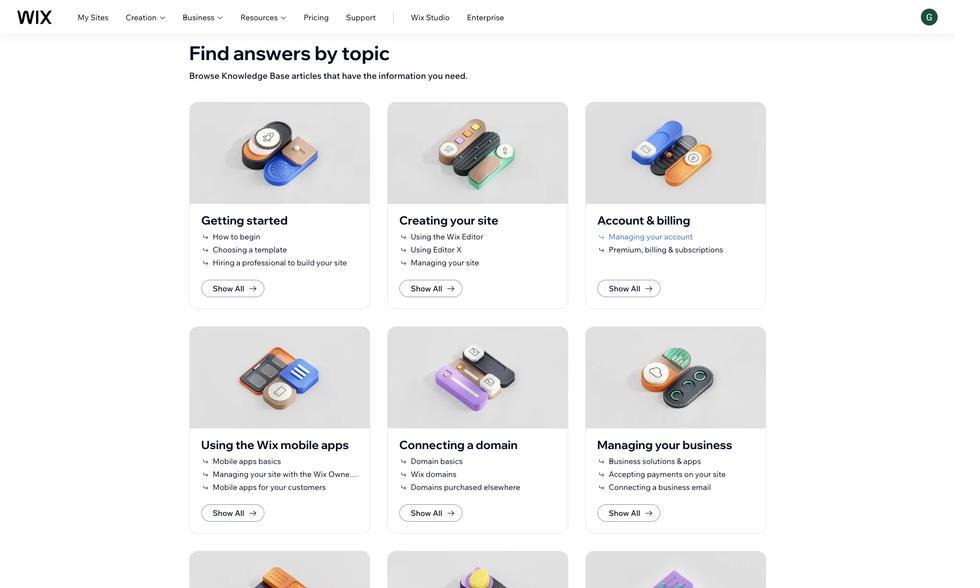 Task type: describe. For each thing, give the bounding box(es) containing it.
1 horizontal spatial to
[[288, 258, 295, 267]]

domains purchased elsewhere
[[411, 483, 521, 492]]

managing for managing your business
[[598, 438, 653, 452]]

begin
[[240, 232, 261, 242]]

choosing a template link
[[201, 244, 287, 255]]

site inside accepting payments on your site link
[[714, 470, 726, 479]]

billing inside premium, billing & subscriptions link
[[645, 245, 667, 254]]

mobile apps basics link
[[201, 456, 281, 467]]

a for professional
[[236, 258, 241, 267]]

using editor x
[[411, 245, 462, 254]]

premium, billing & subscriptions
[[609, 245, 724, 254]]

managing your account
[[609, 232, 693, 242]]

pricing
[[304, 12, 329, 22]]

using the wix mobile apps
[[201, 438, 349, 452]]

accepting payments on your site link
[[598, 469, 726, 480]]

site inside hiring a professional to build your site link
[[335, 258, 347, 267]]

you
[[428, 70, 443, 81]]

domain
[[411, 457, 439, 466]]

show all link for creating
[[400, 280, 463, 297]]

my
[[78, 12, 89, 22]]

using the wix mobile apps link
[[201, 437, 349, 456]]

app
[[355, 470, 368, 479]]

business solutions & apps link
[[598, 456, 702, 467]]

getting started topic image image
[[189, 102, 370, 204]]

support
[[346, 12, 376, 22]]

your up premium, billing & subscriptions link
[[647, 232, 663, 242]]

creating your site
[[400, 213, 499, 228]]

mobile apps for your customers
[[213, 483, 326, 492]]

started
[[247, 213, 288, 228]]

creation button
[[126, 11, 165, 23]]

your up the for
[[251, 470, 267, 479]]

all for account
[[631, 284, 641, 293]]

site for managing your site
[[467, 258, 479, 267]]

using the wix editor link
[[400, 231, 484, 242]]

show for creating
[[411, 284, 431, 293]]

accepting
[[609, 470, 646, 479]]

knowledge
[[222, 70, 268, 81]]

business solutions & apps
[[609, 457, 702, 466]]

that
[[324, 70, 340, 81]]

apps up owner on the bottom left of the page
[[321, 438, 349, 452]]

choosing a template
[[213, 245, 287, 254]]

business for a
[[659, 483, 691, 492]]

my sites
[[78, 12, 109, 22]]

browse knowledge base articles that have the information you need.
[[189, 70, 468, 81]]

wix studio
[[411, 12, 450, 22]]

base
[[270, 70, 290, 81]]

need.
[[445, 70, 468, 81]]

getting started
[[201, 213, 288, 228]]

domains purchased elsewhere link
[[400, 482, 521, 493]]

hiring a professional to build your site
[[213, 258, 347, 267]]

topic
[[342, 41, 390, 65]]

wix down domain
[[411, 470, 424, 479]]

studio
[[426, 12, 450, 22]]

for
[[259, 483, 269, 492]]

getting started link
[[201, 213, 288, 231]]

show all link for getting
[[201, 280, 265, 297]]

a for domain
[[467, 438, 474, 452]]

site for creating your site
[[478, 213, 499, 228]]

your up solutions
[[656, 438, 681, 452]]

choosing
[[213, 245, 247, 254]]

show all button for connecting
[[400, 505, 463, 522]]

wix domains link
[[400, 469, 457, 480]]

show all link for managing
[[598, 505, 661, 522]]

how to begin
[[213, 232, 261, 242]]

managing your site link
[[400, 257, 479, 268]]

x
[[457, 245, 462, 254]]

using for using the wix editor
[[411, 232, 432, 242]]

connecting a domain link
[[400, 437, 518, 456]]

resources button
[[241, 11, 287, 23]]

using the wix mobile apps topic image image
[[189, 327, 370, 429]]

account & billing topic image image
[[586, 102, 767, 204]]

connecting a domain topic image image
[[388, 327, 568, 429]]

managing your site
[[411, 258, 479, 267]]

professional
[[242, 258, 286, 267]]

& for solutions
[[677, 457, 682, 466]]

managing your business
[[598, 438, 733, 452]]

subscriptions
[[676, 245, 724, 254]]

show for using
[[213, 509, 233, 518]]

basics inside domain basics link
[[441, 457, 463, 466]]

with
[[283, 470, 298, 479]]

show all button for getting
[[201, 280, 265, 297]]

enterprise link
[[467, 11, 505, 23]]

0 horizontal spatial editor
[[433, 245, 455, 254]]

template
[[255, 245, 287, 254]]

managing for managing your site
[[411, 258, 447, 267]]

account
[[598, 213, 645, 228]]

all for using
[[235, 509, 245, 518]]

hiring a professional to build your site link
[[201, 257, 347, 268]]

domains
[[426, 470, 457, 479]]

wix studio link
[[411, 11, 450, 23]]

apps up mobile apps for your customers link
[[239, 457, 257, 466]]

connecting for connecting a domain
[[400, 438, 465, 452]]

all for managing
[[631, 509, 641, 518]]

hiring
[[213, 258, 235, 267]]

mobile
[[281, 438, 319, 452]]

answers
[[233, 41, 311, 65]]

your up email
[[696, 470, 712, 479]]

resources
[[241, 12, 278, 22]]

business for business
[[183, 12, 215, 22]]

show all for getting
[[213, 284, 245, 293]]

show for connecting
[[411, 509, 431, 518]]

account
[[665, 232, 693, 242]]

payments
[[648, 470, 683, 479]]

creating your site link
[[400, 213, 499, 231]]

the right have
[[364, 70, 377, 81]]

creating
[[400, 213, 448, 228]]

show all for connecting
[[411, 509, 443, 518]]

0 vertical spatial to
[[231, 232, 238, 242]]

wix up mobile apps basics
[[257, 438, 279, 452]]

browse
[[189, 70, 220, 81]]

business for business solutions & apps
[[609, 457, 641, 466]]

your up using the wix editor
[[450, 213, 476, 228]]

have
[[342, 70, 362, 81]]

the up mobile apps basics
[[236, 438, 255, 452]]



Task type: vqa. For each thing, say whether or not it's contained in the screenshot.
collection
no



Task type: locate. For each thing, give the bounding box(es) containing it.
show all for using
[[213, 509, 245, 518]]

1 vertical spatial mobile
[[213, 483, 238, 492]]

show all button
[[201, 280, 265, 297], [400, 280, 463, 297], [598, 280, 661, 297], [201, 505, 265, 522], [400, 505, 463, 522], [598, 505, 661, 522]]

a for business
[[653, 483, 657, 492]]

show all link down managing your site link
[[400, 280, 463, 297]]

enterprise
[[467, 12, 505, 22]]

1 horizontal spatial business
[[609, 457, 641, 466]]

all down professional
[[235, 284, 245, 293]]

1 vertical spatial connecting
[[609, 483, 651, 492]]

1 vertical spatial editor
[[433, 245, 455, 254]]

& for billing
[[669, 245, 674, 254]]

domain basics link
[[400, 456, 463, 467]]

show all button down premium,
[[598, 280, 661, 297]]

creating your site topic image image
[[388, 102, 568, 204]]

business inside the connecting a business email link
[[659, 483, 691, 492]]

mobile apps for your customers link
[[201, 482, 326, 493]]

elsewhere
[[484, 483, 521, 492]]

all down domains on the left of page
[[433, 509, 443, 518]]

2 vertical spatial using
[[201, 438, 233, 452]]

managing your site with the wix owner app link
[[201, 469, 368, 480]]

connecting a domain
[[400, 438, 518, 452]]

all down managing your site link
[[433, 284, 443, 293]]

your right build
[[317, 258, 333, 267]]

business up find
[[183, 12, 215, 22]]

1 vertical spatial billing
[[645, 245, 667, 254]]

profile image image
[[922, 9, 939, 25]]

1 mobile from the top
[[213, 457, 238, 466]]

find
[[189, 41, 230, 65]]

a left domain
[[467, 438, 474, 452]]

show all down hiring
[[213, 284, 245, 293]]

account & billing link
[[598, 213, 691, 231]]

show for getting
[[213, 284, 233, 293]]

show all link for using
[[201, 505, 265, 522]]

show all button down domains on the left of page
[[400, 505, 463, 522]]

mobile down mobile apps basics link
[[213, 483, 238, 492]]

a down choosing a template link
[[236, 258, 241, 267]]

show all button for creating
[[400, 280, 463, 297]]

business inside 'managing your business' link
[[683, 438, 733, 452]]

site up mobile apps for your customers
[[268, 470, 281, 479]]

to
[[231, 232, 238, 242], [288, 258, 295, 267]]

basics inside mobile apps basics link
[[259, 457, 281, 466]]

0 vertical spatial business
[[183, 12, 215, 22]]

sites
[[91, 12, 109, 22]]

wix domains
[[411, 470, 457, 479]]

connecting a business email link
[[598, 482, 712, 493]]

business inside business dropdown button
[[183, 12, 215, 22]]

0 horizontal spatial &
[[647, 213, 655, 228]]

show all button down hiring
[[201, 280, 265, 297]]

0 vertical spatial billing
[[657, 213, 691, 228]]

site inside creating your site link
[[478, 213, 499, 228]]

1 horizontal spatial editor
[[462, 232, 484, 242]]

show all link
[[201, 280, 265, 297], [400, 280, 463, 297], [598, 280, 661, 297], [201, 505, 265, 522], [400, 505, 463, 522], [598, 505, 661, 522]]

business up "on"
[[683, 438, 733, 452]]

editor up the managing your site
[[433, 245, 455, 254]]

using up mobile apps basics link
[[201, 438, 233, 452]]

your down x
[[449, 258, 465, 267]]

show all link for account
[[598, 280, 661, 297]]

email
[[692, 483, 712, 492]]

all
[[235, 284, 245, 293], [433, 284, 443, 293], [631, 284, 641, 293], [235, 509, 245, 518], [433, 509, 443, 518], [631, 509, 641, 518]]

wix left studio
[[411, 12, 425, 22]]

& inside business solutions & apps link
[[677, 457, 682, 466]]

basics down 'using the wix mobile apps' link in the bottom of the page
[[259, 457, 281, 466]]

basics down connecting a domain link on the bottom of page
[[441, 457, 463, 466]]

& inside account & billing link
[[647, 213, 655, 228]]

site right build
[[335, 258, 347, 267]]

1 vertical spatial business
[[609, 457, 641, 466]]

business down accepting payments on your site
[[659, 483, 691, 492]]

managing your business topic image image
[[586, 327, 767, 429]]

purchased
[[444, 483, 482, 492]]

account & billing
[[598, 213, 691, 228]]

1 vertical spatial to
[[288, 258, 295, 267]]

billing inside account & billing link
[[657, 213, 691, 228]]

a down the 'begin'
[[249, 245, 253, 254]]

show all down domains on the left of page
[[411, 509, 443, 518]]

build
[[297, 258, 315, 267]]

all down the connecting a business email link on the bottom of page
[[631, 509, 641, 518]]

all down premium,
[[631, 284, 641, 293]]

show all down accepting
[[609, 509, 641, 518]]

1 vertical spatial business
[[659, 483, 691, 492]]

owner
[[329, 470, 353, 479]]

managing up business solutions & apps link
[[598, 438, 653, 452]]

site inside managing your site with the wix owner app link
[[268, 470, 281, 479]]

mobile up mobile apps for your customers link
[[213, 457, 238, 466]]

business up accepting
[[609, 457, 641, 466]]

how to begin link
[[201, 231, 261, 242]]

find answers by topic
[[189, 41, 390, 65]]

show all link down domains on the left of page
[[400, 505, 463, 522]]

mobile for mobile apps basics
[[213, 457, 238, 466]]

show all for managing
[[609, 509, 641, 518]]

using for using editor x
[[411, 245, 432, 254]]

show all button for managing
[[598, 505, 661, 522]]

site for managing your site with the wix owner app
[[268, 470, 281, 479]]

editor down creating your site link
[[462, 232, 484, 242]]

managing your account link
[[598, 231, 693, 242]]

articles
[[292, 70, 322, 81]]

show all button down managing your site link
[[400, 280, 463, 297]]

show all link for connecting
[[400, 505, 463, 522]]

show for managing
[[609, 509, 630, 518]]

solutions
[[643, 457, 676, 466]]

your
[[450, 213, 476, 228], [647, 232, 663, 242], [317, 258, 333, 267], [449, 258, 465, 267], [656, 438, 681, 452], [251, 470, 267, 479], [696, 470, 712, 479], [270, 483, 287, 492]]

1 vertical spatial using
[[411, 245, 432, 254]]

& inside premium, billing & subscriptions link
[[669, 245, 674, 254]]

using for using the wix mobile apps
[[201, 438, 233, 452]]

all for creating
[[433, 284, 443, 293]]

getting
[[201, 213, 244, 228]]

using
[[411, 232, 432, 242], [411, 245, 432, 254], [201, 438, 233, 452]]

managing down mobile apps basics link
[[213, 470, 249, 479]]

pricing link
[[304, 11, 329, 23]]

all for getting
[[235, 284, 245, 293]]

2 mobile from the top
[[213, 483, 238, 492]]

1 horizontal spatial connecting
[[609, 483, 651, 492]]

2 horizontal spatial &
[[677, 457, 682, 466]]

& down account
[[669, 245, 674, 254]]

how
[[213, 232, 229, 242]]

1 horizontal spatial &
[[669, 245, 674, 254]]

accepting payments on your site
[[609, 470, 726, 479]]

the up customers
[[300, 470, 312, 479]]

0 horizontal spatial basics
[[259, 457, 281, 466]]

show all button down the for
[[201, 505, 265, 522]]

0 vertical spatial &
[[647, 213, 655, 228]]

to right how
[[231, 232, 238, 242]]

show all down mobile apps for your customers link
[[213, 509, 245, 518]]

show for account
[[609, 284, 630, 293]]

the
[[364, 70, 377, 81], [433, 232, 445, 242], [236, 438, 255, 452], [300, 470, 312, 479]]

managing up premium,
[[609, 232, 645, 242]]

using up managing your site link
[[411, 245, 432, 254]]

mobile for mobile apps for your customers
[[213, 483, 238, 492]]

connecting inside connecting a domain link
[[400, 438, 465, 452]]

2 basics from the left
[[441, 457, 463, 466]]

billing down managing your account
[[645, 245, 667, 254]]

managing for managing your site with the wix owner app
[[213, 470, 249, 479]]

0 horizontal spatial connecting
[[400, 438, 465, 452]]

connecting down accepting
[[609, 483, 651, 492]]

show all for account
[[609, 284, 641, 293]]

0 vertical spatial business
[[683, 438, 733, 452]]

show all button for using
[[201, 505, 265, 522]]

apps left the for
[[239, 483, 257, 492]]

1 vertical spatial &
[[669, 245, 674, 254]]

using up using editor x link
[[411, 232, 432, 242]]

connecting for connecting a business email
[[609, 483, 651, 492]]

show all link down hiring
[[201, 280, 265, 297]]

managing down using editor x link
[[411, 258, 447, 267]]

site up using the wix editor
[[478, 213, 499, 228]]

all down mobile apps for your customers link
[[235, 509, 245, 518]]

show all link down premium,
[[598, 280, 661, 297]]

show all button down the connecting a business email link on the bottom of page
[[598, 505, 661, 522]]

promoting your site topic image image
[[189, 551, 370, 588]]

0 vertical spatial using
[[411, 232, 432, 242]]

0 vertical spatial connecting
[[400, 438, 465, 452]]

the up 'using editor x'
[[433, 232, 445, 242]]

mobile
[[213, 457, 238, 466], [213, 483, 238, 492]]

connecting up domain basics link
[[400, 438, 465, 452]]

show all button for account
[[598, 280, 661, 297]]

studio, partners & enterprise topic image image
[[388, 551, 568, 588]]

site inside managing your site link
[[467, 258, 479, 267]]

& up managing your account
[[647, 213, 655, 228]]

domain
[[476, 438, 518, 452]]

customers
[[288, 483, 326, 492]]

business button
[[183, 11, 223, 23]]

business
[[183, 12, 215, 22], [609, 457, 641, 466]]

premium, billing & subscriptions link
[[598, 244, 724, 255]]

a for template
[[249, 245, 253, 254]]

site down using the wix editor
[[467, 258, 479, 267]]

your down managing your site with the wix owner app link
[[270, 483, 287, 492]]

show all for creating
[[411, 284, 443, 293]]

domain basics
[[411, 457, 463, 466]]

wix up customers
[[314, 470, 327, 479]]

show all link down the connecting a business email link on the bottom of page
[[598, 505, 661, 522]]

show all link down the for
[[201, 505, 265, 522]]

0 horizontal spatial business
[[183, 12, 215, 22]]

mobile apps basics
[[213, 457, 281, 466]]

managing for managing your account
[[609, 232, 645, 242]]

support link
[[346, 11, 376, 23]]

creation
[[126, 12, 157, 22]]

0 vertical spatial mobile
[[213, 457, 238, 466]]

premium,
[[609, 245, 644, 254]]

my sites link
[[78, 11, 109, 23]]

connecting a business email
[[609, 483, 712, 492]]

apps
[[321, 438, 349, 452], [239, 457, 257, 466], [684, 457, 702, 466], [239, 483, 257, 492]]

show all down premium,
[[609, 284, 641, 293]]

need more help? topic image image
[[586, 551, 767, 588]]

& up accepting payments on your site
[[677, 457, 682, 466]]

0 horizontal spatial to
[[231, 232, 238, 242]]

1 horizontal spatial basics
[[441, 457, 463, 466]]

1 basics from the left
[[259, 457, 281, 466]]

connecting
[[400, 438, 465, 452], [609, 483, 651, 492]]

billing
[[657, 213, 691, 228], [645, 245, 667, 254]]

by
[[315, 41, 338, 65]]

0 vertical spatial editor
[[462, 232, 484, 242]]

on
[[685, 470, 694, 479]]

using editor x link
[[400, 244, 462, 255]]

editor
[[462, 232, 484, 242], [433, 245, 455, 254]]

site right "on"
[[714, 470, 726, 479]]

2 vertical spatial &
[[677, 457, 682, 466]]

business for your
[[683, 438, 733, 452]]

using the wix editor
[[411, 232, 484, 242]]

all for connecting
[[433, 509, 443, 518]]

domains
[[411, 483, 443, 492]]

billing up account
[[657, 213, 691, 228]]

show all down managing your site link
[[411, 284, 443, 293]]

wix up x
[[447, 232, 460, 242]]

show all
[[213, 284, 245, 293], [411, 284, 443, 293], [609, 284, 641, 293], [213, 509, 245, 518], [411, 509, 443, 518], [609, 509, 641, 518]]

apps up "on"
[[684, 457, 702, 466]]

business inside business solutions & apps link
[[609, 457, 641, 466]]

managing your site with the wix owner app
[[213, 470, 368, 479]]

to left build
[[288, 258, 295, 267]]

a down accepting payments on your site link on the right bottom of page
[[653, 483, 657, 492]]



